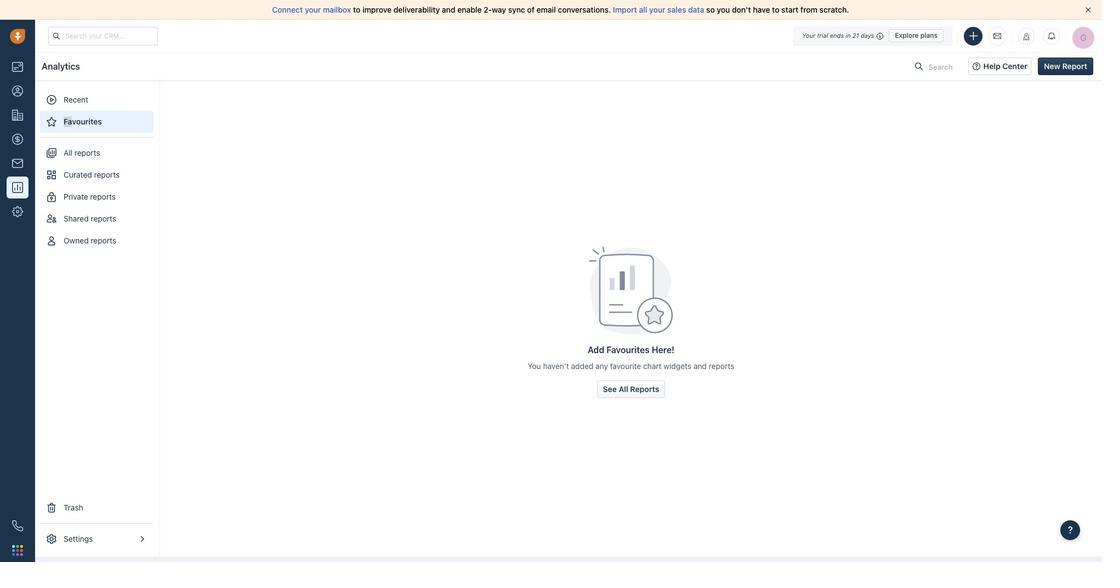 Task type: describe. For each thing, give the bounding box(es) containing it.
have
[[753, 5, 771, 14]]

so
[[707, 5, 715, 14]]

2-
[[484, 5, 492, 14]]

1 your from the left
[[305, 5, 321, 14]]

start
[[782, 5, 799, 14]]

import
[[613, 5, 637, 14]]

from
[[801, 5, 818, 14]]

21
[[853, 32, 860, 39]]

deliverability
[[394, 5, 440, 14]]

in
[[846, 32, 851, 39]]

2 to from the left
[[773, 5, 780, 14]]

all
[[639, 5, 648, 14]]

1 to from the left
[[353, 5, 361, 14]]

of
[[528, 5, 535, 14]]

scratch.
[[820, 5, 850, 14]]

send email image
[[994, 31, 1002, 40]]

data
[[689, 5, 705, 14]]

sales
[[668, 5, 687, 14]]

close image
[[1086, 7, 1092, 13]]

explore plans
[[896, 31, 938, 40]]

import all your sales data link
[[613, 5, 707, 14]]

days
[[861, 32, 875, 39]]

sync
[[508, 5, 525, 14]]

and
[[442, 5, 456, 14]]

enable
[[458, 5, 482, 14]]

don't
[[732, 5, 751, 14]]

explore plans link
[[889, 29, 944, 42]]

improve
[[363, 5, 392, 14]]



Task type: locate. For each thing, give the bounding box(es) containing it.
phone element
[[7, 515, 29, 537]]

your trial ends in 21 days
[[803, 32, 875, 39]]

what's new image
[[1023, 33, 1031, 40]]

ends
[[831, 32, 844, 39]]

mailbox
[[323, 5, 351, 14]]

Search your CRM... text field
[[48, 27, 158, 45]]

freshworks switcher image
[[12, 545, 23, 556]]

to
[[353, 5, 361, 14], [773, 5, 780, 14]]

your right all
[[650, 5, 666, 14]]

to right mailbox
[[353, 5, 361, 14]]

your left mailbox
[[305, 5, 321, 14]]

0 horizontal spatial to
[[353, 5, 361, 14]]

explore
[[896, 31, 919, 40]]

email
[[537, 5, 556, 14]]

conversations.
[[558, 5, 611, 14]]

1 horizontal spatial to
[[773, 5, 780, 14]]

your
[[305, 5, 321, 14], [650, 5, 666, 14]]

2 your from the left
[[650, 5, 666, 14]]

you
[[717, 5, 730, 14]]

connect your mailbox link
[[272, 5, 353, 14]]

way
[[492, 5, 506, 14]]

connect your mailbox to improve deliverability and enable 2-way sync of email conversations. import all your sales data so you don't have to start from scratch.
[[272, 5, 850, 14]]

connect
[[272, 5, 303, 14]]

phone image
[[12, 521, 23, 532]]

to left start
[[773, 5, 780, 14]]

plans
[[921, 31, 938, 40]]

1 horizontal spatial your
[[650, 5, 666, 14]]

your
[[803, 32, 816, 39]]

trial
[[818, 32, 829, 39]]

0 horizontal spatial your
[[305, 5, 321, 14]]



Task type: vqa. For each thing, say whether or not it's contained in the screenshot.
bottom fields
no



